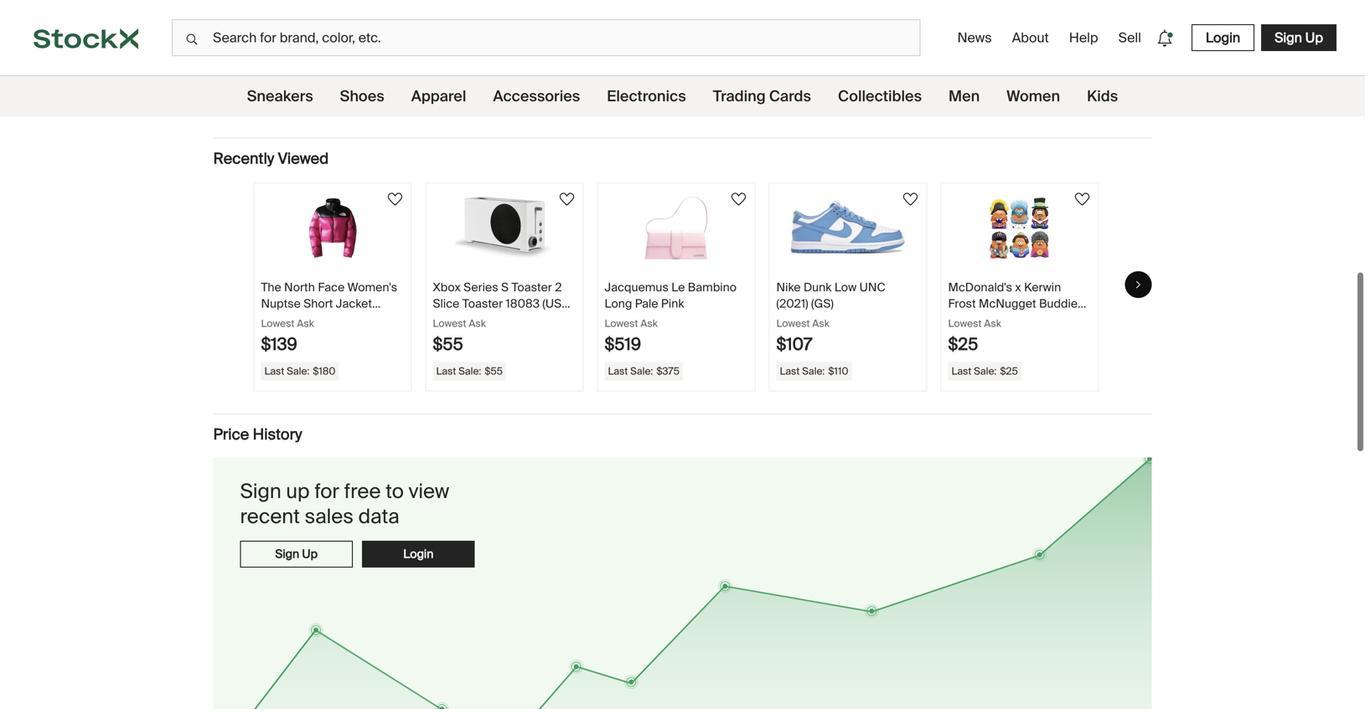Task type: vqa. For each thing, say whether or not it's contained in the screenshot.


Task type: describe. For each thing, give the bounding box(es) containing it.
perfect
[[916, 0, 955, 5]]

ask inside jacquemus le bambino long pale pink lowest ask $519
[[641, 317, 658, 330]]

2023,
[[833, 56, 865, 72]]

plug)
[[433, 312, 460, 328]]

sale: for $519
[[630, 365, 653, 378]]

the for the sand colorway offers a versatile and sophisticated look, perfect for pairing with your favorite loungewear or casual outfits. whether you're lounging at home or stepping out for a quick errand, the tazz slipper is your go-to for effortless style.
[[589, 0, 609, 5]]

recently
[[213, 149, 274, 168]]

shoes
[[340, 87, 384, 106]]

(us
[[543, 296, 562, 312]]

face
[[318, 280, 345, 296]]

jacquemus
[[605, 280, 669, 296]]

last for $139
[[264, 365, 284, 378]]

is
[[657, 23, 666, 38]]

trading cards link
[[713, 76, 811, 117]]

trading cards
[[713, 87, 811, 106]]

miss
[[990, 56, 1015, 72]]

casual
[[669, 6, 705, 21]]

go-
[[695, 23, 714, 38]]

low
[[835, 280, 857, 296]]

collection.
[[674, 73, 731, 88]]

$375
[[657, 365, 680, 378]]

piece
[[654, 56, 684, 72]]

follow image for $25
[[1072, 190, 1093, 210]]

help
[[1069, 29, 1099, 47]]

follow image for $139
[[385, 190, 405, 210]]

read
[[643, 96, 671, 111]]

1 vertical spatial sign up
[[275, 547, 318, 562]]

out inside the sand colorway offers a versatile and sophisticated look, perfect for pairing with your favorite loungewear or casual outfits. whether you're lounging at home or stepping out for a quick errand, the tazz slipper is your go-to for effortless style.
[[994, 6, 1011, 21]]

24,
[[813, 56, 830, 72]]

last sale: $375
[[608, 365, 680, 378]]

nike dunk low unc (2021) (gs) image
[[790, 197, 907, 260]]

Search... search field
[[172, 19, 921, 56]]

$519
[[605, 334, 641, 356]]

tazz
[[589, 23, 613, 38]]

your inside this unique piece dropped on november 24, 2023, retailing at $130. don't miss out on adding ugg comfort to your collection.
[[648, 73, 671, 88]]

pairing
[[975, 0, 1013, 5]]

for down outfits.
[[728, 23, 742, 38]]

mcdonald's
[[948, 280, 1013, 296]]

slipper
[[616, 23, 654, 38]]

lowest for $55
[[433, 317, 466, 330]]

recent
[[240, 504, 300, 530]]

2
[[555, 280, 562, 296]]

the for the north face women's nuptse short jacket fuchsia pink
[[261, 280, 281, 296]]

at inside the sand colorway offers a versatile and sophisticated look, perfect for pairing with your favorite loungewear or casual outfits. whether you're lounging at home or stepping out for a quick errand, the tazz slipper is your go-to for effortless style.
[[881, 6, 892, 21]]

to inside this unique piece dropped on november 24, 2023, retailing at $130. don't miss out on adding ugg comfort to your collection.
[[634, 73, 645, 88]]

lowest ask $25
[[948, 317, 1002, 356]]

login for right the login button
[[1206, 29, 1241, 47]]

last for $25
[[952, 365, 972, 378]]

ask for $55
[[469, 317, 486, 330]]

mcnugget
[[979, 296, 1037, 312]]

kids link
[[1087, 76, 1118, 117]]

product category switcher element
[[0, 76, 1365, 117]]

slice
[[433, 296, 460, 312]]

dunk
[[804, 280, 832, 296]]

less
[[674, 96, 699, 111]]

pink inside jacquemus le bambino long pale pink lowest ask $519
[[661, 296, 684, 312]]

for down the "with"
[[1014, 6, 1029, 21]]

s
[[501, 280, 509, 296]]

help link
[[1063, 22, 1105, 53]]

sneakers
[[247, 87, 313, 106]]

last sale: $110
[[780, 365, 849, 378]]

sale: for $107
[[802, 365, 825, 378]]

comfort
[[589, 73, 632, 88]]

stockx logo image
[[34, 28, 138, 49]]

nike dunk low unc (2021) (gs) lowest ask $107
[[777, 280, 886, 356]]

(gs)
[[811, 296, 834, 312]]

0 horizontal spatial sign up button
[[240, 541, 353, 568]]

long
[[605, 296, 632, 312]]

nuptse
[[261, 296, 301, 312]]

last for $519
[[608, 365, 628, 378]]

nike
[[777, 280, 801, 296]]

versatile
[[738, 0, 784, 5]]

jacquemus le bambino long pale pink image
[[618, 197, 735, 260]]

le
[[672, 280, 685, 296]]

and
[[787, 0, 807, 5]]

electronics
[[607, 87, 686, 106]]

apparel link
[[411, 76, 466, 117]]

kerwin
[[1024, 280, 1061, 296]]

history
[[253, 426, 302, 445]]

read less
[[643, 96, 699, 111]]

1 horizontal spatial login button
[[1192, 24, 1255, 51]]

mcdonald's x kerwin frost mcnugget buddies figures set of 6
[[948, 280, 1084, 328]]

north
[[284, 280, 315, 296]]

ask for $139
[[297, 317, 314, 330]]

recently viewed
[[213, 149, 329, 168]]

women link
[[1007, 76, 1060, 117]]

out inside this unique piece dropped on november 24, 2023, retailing at $130. don't miss out on adding ugg comfort to your collection.
[[1018, 56, 1036, 72]]

apparel
[[411, 87, 466, 106]]

1 on from the left
[[737, 56, 751, 72]]

last sale: $25
[[952, 365, 1018, 378]]

free
[[344, 479, 381, 505]]

accessories
[[493, 87, 580, 106]]

home
[[895, 6, 926, 21]]

stepping
[[943, 6, 991, 21]]

collectibles
[[838, 87, 922, 106]]

$180
[[313, 365, 336, 378]]

xbox
[[433, 280, 461, 296]]

$55 for last sale: $55
[[485, 365, 503, 378]]

electronics link
[[607, 76, 686, 117]]

for up stepping
[[958, 0, 973, 5]]

fuchsia
[[261, 312, 304, 328]]

the north face women's nuptse short jacket fuchsia pink
[[261, 280, 397, 328]]

quick
[[1041, 6, 1070, 21]]

1 horizontal spatial sign up
[[1275, 29, 1324, 47]]



Task type: locate. For each thing, give the bounding box(es) containing it.
sale: down lowest ask $25 at the right of page
[[974, 365, 997, 378]]

1 vertical spatial to
[[634, 73, 645, 88]]

1 horizontal spatial out
[[1018, 56, 1036, 72]]

lowest down frost
[[948, 317, 982, 330]]

last down $107
[[780, 365, 800, 378]]

login button right notification unread icon
[[1192, 24, 1255, 51]]

5 ask from the left
[[984, 317, 1002, 330]]

ask inside nike dunk low unc (2021) (gs) lowest ask $107
[[813, 317, 830, 330]]

toaster down series
[[462, 296, 503, 312]]

sale: for $25
[[974, 365, 997, 378]]

mcdonald's x kerwin frost mcnugget buddies figures set of 6 image
[[961, 197, 1079, 260]]

1 last from the left
[[264, 365, 284, 378]]

of
[[1013, 312, 1024, 328]]

to down unique at the top
[[634, 73, 645, 88]]

ask down mcnugget
[[984, 317, 1002, 330]]

2 on from the left
[[1039, 56, 1052, 72]]

set
[[992, 312, 1010, 328]]

0 horizontal spatial login button
[[362, 541, 475, 568]]

4 sale: from the left
[[802, 365, 825, 378]]

the up nuptse
[[261, 280, 281, 296]]

series
[[464, 280, 498, 296]]

to
[[714, 23, 725, 38], [634, 73, 645, 88], [386, 479, 404, 505]]

login for the leftmost the login button
[[403, 547, 434, 562]]

0 vertical spatial out
[[994, 6, 1011, 21]]

login down view
[[403, 547, 434, 562]]

1 vertical spatial at
[[914, 56, 924, 72]]

1 sale: from the left
[[287, 365, 310, 378]]

last sale: $180
[[264, 365, 336, 378]]

news
[[958, 29, 992, 47]]

1 vertical spatial $55
[[485, 365, 503, 378]]

ask down short
[[297, 317, 314, 330]]

1 horizontal spatial login
[[1206, 29, 1241, 47]]

0 vertical spatial pink
[[661, 296, 684, 312]]

$25
[[948, 334, 979, 356], [1000, 365, 1018, 378]]

lowest down slice
[[433, 317, 466, 330]]

0 horizontal spatial or
[[655, 6, 666, 21]]

kids
[[1087, 87, 1118, 106]]

0 horizontal spatial to
[[386, 479, 404, 505]]

lowest down (2021)
[[777, 317, 810, 330]]

3 sale: from the left
[[630, 365, 653, 378]]

a down the "with"
[[1031, 6, 1038, 21]]

sale:
[[287, 365, 310, 378], [459, 365, 481, 378], [630, 365, 653, 378], [802, 365, 825, 378], [974, 365, 997, 378]]

for
[[958, 0, 973, 5], [1014, 6, 1029, 21], [728, 23, 742, 38], [315, 479, 339, 505]]

to inside the sand colorway offers a versatile and sophisticated look, perfect for pairing with your favorite loungewear or casual outfits. whether you're lounging at home or stepping out for a quick errand, the tazz slipper is your go-to for effortless style.
[[714, 23, 725, 38]]

1 vertical spatial pink
[[306, 312, 329, 328]]

lowest down long
[[605, 317, 638, 330]]

last down $139
[[264, 365, 284, 378]]

at
[[881, 6, 892, 21], [914, 56, 924, 72]]

ask down (gs)
[[813, 317, 830, 330]]

1 horizontal spatial up
[[1306, 29, 1324, 47]]

lowest ask $55
[[433, 317, 486, 356]]

price
[[213, 426, 249, 445]]

0 horizontal spatial $25
[[948, 334, 979, 356]]

$25 for last sale: $25
[[1000, 365, 1018, 378]]

or down perfect
[[929, 6, 940, 21]]

dropped
[[687, 56, 734, 72]]

1 vertical spatial the
[[261, 280, 281, 296]]

follow image for $107
[[901, 190, 921, 210]]

sale: left $110
[[802, 365, 825, 378]]

colorway
[[643, 0, 691, 5]]

0 horizontal spatial a
[[728, 0, 735, 5]]

x
[[1015, 280, 1022, 296]]

1 ask from the left
[[297, 317, 314, 330]]

or down colorway
[[655, 6, 666, 21]]

0 horizontal spatial at
[[881, 6, 892, 21]]

women
[[1007, 87, 1060, 106]]

1 vertical spatial login button
[[362, 541, 475, 568]]

for inside sign up for free to view recent sales data
[[315, 479, 339, 505]]

1 follow image from the left
[[385, 190, 405, 210]]

5 lowest from the left
[[948, 317, 982, 330]]

sale: down lowest ask $55
[[459, 365, 481, 378]]

0 horizontal spatial on
[[737, 56, 751, 72]]

0 vertical spatial sign up button
[[1262, 24, 1337, 51]]

lowest inside lowest ask $25
[[948, 317, 982, 330]]

errand,
[[1073, 6, 1112, 21]]

1 vertical spatial $25
[[1000, 365, 1018, 378]]

1 vertical spatial your
[[669, 23, 692, 38]]

1 horizontal spatial the
[[589, 0, 609, 5]]

3 last from the left
[[608, 365, 628, 378]]

6
[[1027, 312, 1034, 328]]

at down look,
[[881, 6, 892, 21]]

sand
[[612, 0, 640, 5]]

out right miss
[[1018, 56, 1036, 72]]

last down lowest ask $55
[[436, 365, 456, 378]]

$110
[[828, 365, 849, 378]]

4 ask from the left
[[813, 317, 830, 330]]

ask
[[297, 317, 314, 330], [469, 317, 486, 330], [641, 317, 658, 330], [813, 317, 830, 330], [984, 317, 1002, 330]]

on up trading
[[737, 56, 751, 72]]

for right up
[[315, 479, 339, 505]]

(2021)
[[777, 296, 809, 312]]

ask inside lowest ask $55
[[469, 317, 486, 330]]

$55 inside lowest ask $55
[[433, 334, 463, 356]]

notification unread icon image
[[1153, 26, 1177, 50]]

1 or from the left
[[655, 6, 666, 21]]

sneakers link
[[247, 76, 313, 117]]

last for $107
[[780, 365, 800, 378]]

follow image
[[385, 190, 405, 210], [729, 190, 749, 210], [901, 190, 921, 210], [1072, 190, 1093, 210]]

at left $130.
[[914, 56, 924, 72]]

1 vertical spatial up
[[302, 547, 318, 562]]

toaster
[[512, 280, 552, 296], [462, 296, 503, 312]]

sale: for $139
[[287, 365, 310, 378]]

lowest inside 'lowest ask $139'
[[261, 317, 295, 330]]

1 horizontal spatial pink
[[661, 296, 684, 312]]

1 horizontal spatial $55
[[485, 365, 503, 378]]

don't
[[959, 56, 987, 72]]

your down casual
[[669, 23, 692, 38]]

up for sign up button to the top
[[1306, 29, 1324, 47]]

0 vertical spatial the
[[589, 0, 609, 5]]

pink down short
[[306, 312, 329, 328]]

0 vertical spatial $55
[[433, 334, 463, 356]]

0 vertical spatial login
[[1206, 29, 1241, 47]]

follow image
[[557, 190, 577, 210]]

login button
[[1192, 24, 1255, 51], [362, 541, 475, 568]]

the north face women's nuptse short jacket fuchsia pink image
[[274, 197, 391, 260]]

1 lowest from the left
[[261, 317, 295, 330]]

lowest inside lowest ask $55
[[433, 317, 466, 330]]

login
[[1206, 29, 1241, 47], [403, 547, 434, 562]]

3 follow image from the left
[[901, 190, 921, 210]]

up for left sign up button
[[302, 547, 318, 562]]

collectibles link
[[838, 76, 922, 117]]

2 vertical spatial your
[[648, 73, 671, 88]]

short
[[304, 296, 333, 312]]

0 vertical spatial $25
[[948, 334, 979, 356]]

pink inside the north face women's nuptse short jacket fuchsia pink
[[306, 312, 329, 328]]

last down the $519
[[608, 365, 628, 378]]

0 horizontal spatial out
[[994, 6, 1011, 21]]

out down 'pairing'
[[994, 6, 1011, 21]]

0 vertical spatial up
[[1306, 29, 1324, 47]]

style.
[[800, 23, 828, 38]]

$25 inside lowest ask $25
[[948, 334, 979, 356]]

the sand colorway offers a versatile and sophisticated look, perfect for pairing with your favorite loungewear or casual outfits. whether you're lounging at home or stepping out for a quick errand, the tazz slipper is your go-to for effortless style.
[[589, 0, 1132, 38]]

3 ask from the left
[[641, 317, 658, 330]]

offers
[[694, 0, 726, 5]]

1 horizontal spatial at
[[914, 56, 924, 72]]

0 vertical spatial to
[[714, 23, 725, 38]]

0 vertical spatial at
[[881, 6, 892, 21]]

last down lowest ask $25 at the right of page
[[952, 365, 972, 378]]

1 vertical spatial toaster
[[462, 296, 503, 312]]

lowest inside jacquemus le bambino long pale pink lowest ask $519
[[605, 317, 638, 330]]

1 vertical spatial sign
[[240, 479, 281, 505]]

sale: left $180
[[287, 365, 310, 378]]

0 horizontal spatial $55
[[433, 334, 463, 356]]

retailing
[[867, 56, 911, 72]]

you're
[[797, 6, 829, 21]]

lowest for $139
[[261, 317, 295, 330]]

frost
[[948, 296, 976, 312]]

2 vertical spatial sign
[[275, 547, 299, 562]]

jacket
[[336, 296, 372, 312]]

sale: left the $375 on the bottom left of the page
[[630, 365, 653, 378]]

last
[[264, 365, 284, 378], [436, 365, 456, 378], [608, 365, 628, 378], [780, 365, 800, 378], [952, 365, 972, 378]]

to inside sign up for free to view recent sales data
[[386, 479, 404, 505]]

pink down le
[[661, 296, 684, 312]]

sign up button
[[1262, 24, 1337, 51], [240, 541, 353, 568]]

18083
[[506, 296, 540, 312]]

1 horizontal spatial toaster
[[512, 280, 552, 296]]

4 lowest from the left
[[777, 317, 810, 330]]

1 vertical spatial a
[[1031, 6, 1038, 21]]

shoes link
[[340, 76, 384, 117]]

cards
[[769, 87, 811, 106]]

1 vertical spatial out
[[1018, 56, 1036, 72]]

sign inside sign up for free to view recent sales data
[[240, 479, 281, 505]]

women's
[[348, 280, 397, 296]]

$55 for lowest ask $55
[[433, 334, 463, 356]]

follow image for $519
[[729, 190, 749, 210]]

trading
[[713, 87, 766, 106]]

bambino
[[688, 280, 737, 296]]

0 horizontal spatial the
[[261, 280, 281, 296]]

men
[[949, 87, 980, 106]]

lowest inside nike dunk low unc (2021) (gs) lowest ask $107
[[777, 317, 810, 330]]

1 horizontal spatial to
[[634, 73, 645, 88]]

outfits.
[[707, 6, 744, 21]]

sophisticated
[[810, 0, 884, 5]]

0 vertical spatial sign
[[1275, 29, 1303, 47]]

last for $55
[[436, 365, 456, 378]]

look,
[[887, 0, 913, 5]]

the
[[1114, 6, 1132, 21]]

a
[[728, 0, 735, 5], [1031, 6, 1038, 21]]

toaster up 18083
[[512, 280, 552, 296]]

stockx logo link
[[0, 0, 172, 75]]

0 vertical spatial toaster
[[512, 280, 552, 296]]

with
[[1016, 0, 1038, 5]]

sell link
[[1112, 22, 1148, 53]]

$55 down "plug)"
[[433, 334, 463, 356]]

the up loungewear
[[589, 0, 609, 5]]

$139
[[261, 334, 297, 356]]

sell
[[1119, 29, 1142, 47]]

read less button
[[638, 89, 723, 118]]

5 last from the left
[[952, 365, 972, 378]]

login button down the data on the bottom left of the page
[[362, 541, 475, 568]]

sign up
[[1275, 29, 1324, 47], [275, 547, 318, 562]]

5 sale: from the left
[[974, 365, 997, 378]]

sale: for $55
[[459, 365, 481, 378]]

1 horizontal spatial on
[[1039, 56, 1052, 72]]

this
[[589, 56, 611, 72]]

0 vertical spatial a
[[728, 0, 735, 5]]

favorite
[[1067, 0, 1107, 5]]

your down piece
[[648, 73, 671, 88]]

ask down pale
[[641, 317, 658, 330]]

$55 down lowest ask $55
[[485, 365, 503, 378]]

1 vertical spatial sign up button
[[240, 541, 353, 568]]

about link
[[1006, 22, 1056, 53]]

2 ask from the left
[[469, 317, 486, 330]]

2 sale: from the left
[[459, 365, 481, 378]]

$25 for lowest ask $25
[[948, 334, 979, 356]]

ask right "plug)"
[[469, 317, 486, 330]]

1 horizontal spatial or
[[929, 6, 940, 21]]

0 horizontal spatial up
[[302, 547, 318, 562]]

at inside this unique piece dropped on november 24, 2023, retailing at $130. don't miss out on adding ugg comfort to your collection.
[[914, 56, 924, 72]]

sales
[[305, 504, 354, 530]]

men link
[[949, 76, 980, 117]]

news link
[[951, 22, 999, 53]]

2 vertical spatial to
[[386, 479, 404, 505]]

about
[[1012, 29, 1049, 47]]

0 horizontal spatial pink
[[306, 312, 329, 328]]

the inside the north face women's nuptse short jacket fuchsia pink
[[261, 280, 281, 296]]

ask for $25
[[984, 317, 1002, 330]]

lowest for $25
[[948, 317, 982, 330]]

1 horizontal spatial a
[[1031, 6, 1038, 21]]

2 or from the left
[[929, 6, 940, 21]]

0 vertical spatial your
[[1041, 0, 1064, 5]]

4 last from the left
[[780, 365, 800, 378]]

xbox series s toaster 2 slice toaster  18083 (us plug) image
[[446, 197, 563, 260]]

2 lowest from the left
[[433, 317, 466, 330]]

$25 down lowest ask $25 at the right of page
[[1000, 365, 1018, 378]]

ask inside lowest ask $25
[[984, 317, 1002, 330]]

0 horizontal spatial login
[[403, 547, 434, 562]]

move carousel right image
[[1134, 280, 1144, 290]]

1 vertical spatial login
[[403, 547, 434, 562]]

on left adding
[[1039, 56, 1052, 72]]

1 horizontal spatial $25
[[1000, 365, 1018, 378]]

2 follow image from the left
[[729, 190, 749, 210]]

a up outfits.
[[728, 0, 735, 5]]

xbox series s toaster 2 slice toaster  18083 (us plug)
[[433, 280, 562, 328]]

$55
[[433, 334, 463, 356], [485, 365, 503, 378]]

0 horizontal spatial sign up
[[275, 547, 318, 562]]

0 horizontal spatial toaster
[[462, 296, 503, 312]]

up
[[286, 479, 310, 505]]

view
[[409, 479, 449, 505]]

sign up for free to view recent sales data
[[240, 479, 449, 530]]

$25 down figures at the right of the page
[[948, 334, 979, 356]]

2 last from the left
[[436, 365, 456, 378]]

pale
[[635, 296, 658, 312]]

2 horizontal spatial to
[[714, 23, 725, 38]]

0 vertical spatial login button
[[1192, 24, 1255, 51]]

3 lowest from the left
[[605, 317, 638, 330]]

1 horizontal spatial sign up button
[[1262, 24, 1337, 51]]

to down outfits.
[[714, 23, 725, 38]]

ask inside 'lowest ask $139'
[[297, 317, 314, 330]]

lowest down nuptse
[[261, 317, 295, 330]]

0 vertical spatial sign up
[[1275, 29, 1324, 47]]

your up quick at top
[[1041, 0, 1064, 5]]

whether
[[747, 6, 794, 21]]

login right notification unread icon
[[1206, 29, 1241, 47]]

the inside the sand colorway offers a versatile and sophisticated look, perfect for pairing with your favorite loungewear or casual outfits. whether you're lounging at home or stepping out for a quick errand, the tazz slipper is your go-to for effortless style.
[[589, 0, 609, 5]]

to right free
[[386, 479, 404, 505]]

4 follow image from the left
[[1072, 190, 1093, 210]]



